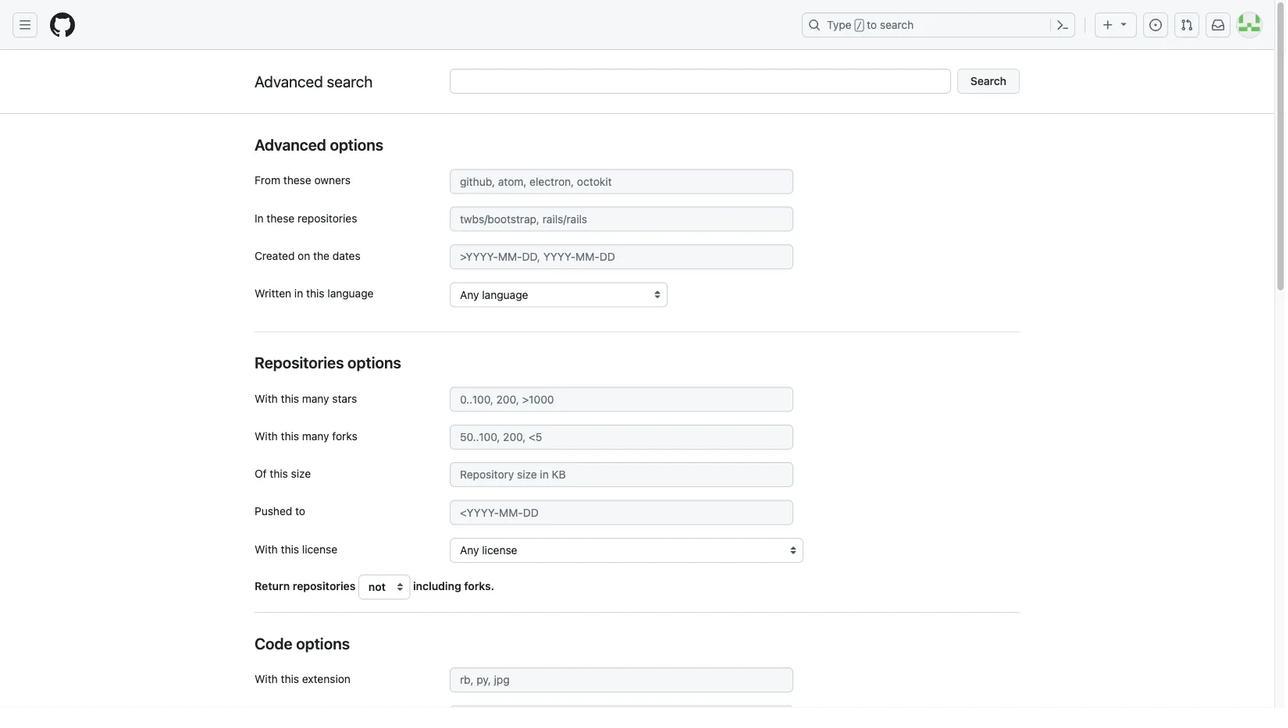 Task type: vqa. For each thing, say whether or not it's contained in the screenshot.
License
yes



Task type: describe. For each thing, give the bounding box(es) containing it.
these for owners
[[283, 174, 311, 187]]

issue opened image
[[1150, 19, 1163, 31]]

return repositories
[[255, 580, 359, 593]]

1 vertical spatial search
[[327, 72, 373, 91]]

advanced for advanced options
[[255, 135, 326, 154]]

search
[[971, 75, 1007, 88]]

in
[[294, 287, 303, 300]]

in these repositories
[[255, 212, 357, 224]]

with for with this many forks
[[255, 430, 278, 443]]

stars
[[332, 392, 357, 405]]

this for with this many stars
[[281, 392, 299, 405]]

with for with this license
[[255, 543, 278, 556]]

created on the dates
[[255, 249, 361, 262]]

forks
[[332, 430, 358, 443]]

With this extension text field
[[450, 668, 794, 693]]

of
[[255, 468, 267, 480]]

type / to search
[[827, 18, 914, 31]]

many for forks
[[302, 430, 329, 443]]

notifications image
[[1213, 19, 1225, 31]]

repositories options
[[255, 353, 401, 372]]

/
[[857, 20, 863, 31]]

including forks.
[[411, 580, 495, 593]]

In this path text field
[[450, 706, 794, 709]]

including
[[413, 580, 462, 593]]

this for of this size
[[270, 468, 288, 480]]

extension
[[302, 673, 351, 686]]

Of this size text field
[[450, 463, 794, 488]]

in
[[255, 212, 264, 224]]

from these owners
[[255, 174, 351, 187]]

advanced for advanced search
[[255, 72, 323, 91]]

with this many forks
[[255, 430, 358, 443]]

Advanced search text field
[[460, 73, 941, 89]]

type
[[827, 18, 852, 31]]

options for repositories options
[[348, 353, 401, 372]]

of this size
[[255, 468, 311, 480]]



Task type: locate. For each thing, give the bounding box(es) containing it.
code
[[255, 634, 293, 653]]

this left license
[[281, 543, 299, 556]]

size
[[291, 468, 311, 480]]

2 with from the top
[[255, 430, 278, 443]]

search
[[880, 18, 914, 31], [327, 72, 373, 91]]

repositories
[[255, 353, 344, 372]]

to
[[867, 18, 877, 31], [295, 505, 306, 518]]

1 vertical spatial to
[[295, 505, 306, 518]]

0 vertical spatial repositories
[[298, 212, 357, 224]]

search button
[[958, 69, 1020, 94]]

these
[[283, 174, 311, 187], [267, 212, 295, 224]]

options up 'stars'
[[348, 353, 401, 372]]

repositories
[[298, 212, 357, 224], [293, 580, 356, 593]]

from
[[255, 174, 280, 187]]

2 many from the top
[[302, 430, 329, 443]]

homepage image
[[50, 13, 75, 38]]

with this many stars
[[255, 392, 357, 405]]

this for with this many forks
[[281, 430, 299, 443]]

0 vertical spatial search
[[880, 18, 914, 31]]

1 horizontal spatial search
[[880, 18, 914, 31]]

triangle down image
[[1118, 18, 1131, 30]]

0 vertical spatial these
[[283, 174, 311, 187]]

search right /
[[880, 18, 914, 31]]

owners
[[314, 174, 351, 187]]

many left 'stars'
[[302, 392, 329, 405]]

0 horizontal spatial search
[[327, 72, 373, 91]]

With this many stars text field
[[450, 387, 794, 412]]

with this license
[[255, 543, 338, 556]]

with for with this many stars
[[255, 392, 278, 405]]

0 horizontal spatial to
[[295, 505, 306, 518]]

1 vertical spatial options
[[348, 353, 401, 372]]

search up advanced options
[[327, 72, 373, 91]]

code options
[[255, 634, 350, 653]]

with
[[255, 392, 278, 405], [255, 430, 278, 443], [255, 543, 278, 556], [255, 673, 278, 686]]

language
[[328, 287, 374, 300]]

to right pushed
[[295, 505, 306, 518]]

with up of
[[255, 430, 278, 443]]

advanced
[[255, 72, 323, 91], [255, 135, 326, 154]]

this for with this license
[[281, 543, 299, 556]]

these for repositories
[[267, 212, 295, 224]]

return
[[255, 580, 290, 593]]

with for with this extension
[[255, 673, 278, 686]]

dates
[[333, 249, 361, 262]]

4 with from the top
[[255, 673, 278, 686]]

pushed
[[255, 505, 292, 518]]

this up of this size
[[281, 430, 299, 443]]

written
[[255, 287, 292, 300]]

0 vertical spatial many
[[302, 392, 329, 405]]

1 horizontal spatial to
[[867, 18, 877, 31]]

advanced up advanced options
[[255, 72, 323, 91]]

options up extension
[[296, 634, 350, 653]]

1 vertical spatial many
[[302, 430, 329, 443]]

Pushed to text field
[[450, 500, 794, 525]]

to right /
[[867, 18, 877, 31]]

0 vertical spatial to
[[867, 18, 877, 31]]

this
[[306, 287, 325, 300], [281, 392, 299, 405], [281, 430, 299, 443], [270, 468, 288, 480], [281, 543, 299, 556], [281, 673, 299, 686]]

forks.
[[464, 580, 495, 593]]

options
[[330, 135, 384, 154], [348, 353, 401, 372], [296, 634, 350, 653]]

1 advanced from the top
[[255, 72, 323, 91]]

With this many forks text field
[[450, 425, 794, 450]]

repositories down the owners
[[298, 212, 357, 224]]

3 with from the top
[[255, 543, 278, 556]]

0 vertical spatial advanced
[[255, 72, 323, 91]]

this left extension
[[281, 673, 299, 686]]

with this extension
[[255, 673, 351, 686]]

these right from
[[283, 174, 311, 187]]

created
[[255, 249, 295, 262]]

the
[[313, 249, 330, 262]]

advanced search
[[255, 72, 373, 91]]

From these owners text field
[[450, 169, 794, 194]]

written in this language
[[255, 287, 374, 300]]

repositories down license
[[293, 580, 356, 593]]

In these repositories text field
[[450, 207, 794, 232]]

advanced up the from these owners
[[255, 135, 326, 154]]

on
[[298, 249, 310, 262]]

0 vertical spatial options
[[330, 135, 384, 154]]

2 vertical spatial options
[[296, 634, 350, 653]]

command palette image
[[1057, 19, 1070, 31]]

these right in in the top of the page
[[267, 212, 295, 224]]

this right 'in'
[[306, 287, 325, 300]]

this right of
[[270, 468, 288, 480]]

options for code options
[[296, 634, 350, 653]]

license
[[302, 543, 338, 556]]

many for stars
[[302, 392, 329, 405]]

many
[[302, 392, 329, 405], [302, 430, 329, 443]]

this down repositories at the left
[[281, 392, 299, 405]]

1 many from the top
[[302, 392, 329, 405]]

with down code
[[255, 673, 278, 686]]

advanced options
[[255, 135, 384, 154]]

this for with this extension
[[281, 673, 299, 686]]

1 vertical spatial repositories
[[293, 580, 356, 593]]

options for advanced options
[[330, 135, 384, 154]]

plus image
[[1102, 19, 1115, 31]]

2 advanced from the top
[[255, 135, 326, 154]]

pushed to
[[255, 505, 306, 518]]

with up 'return'
[[255, 543, 278, 556]]

1 with from the top
[[255, 392, 278, 405]]

with down repositories at the left
[[255, 392, 278, 405]]

git pull request image
[[1181, 19, 1194, 31]]

many left forks
[[302, 430, 329, 443]]

options up the owners
[[330, 135, 384, 154]]

1 vertical spatial these
[[267, 212, 295, 224]]

Created on the dates text field
[[450, 245, 794, 270]]

1 vertical spatial advanced
[[255, 135, 326, 154]]



